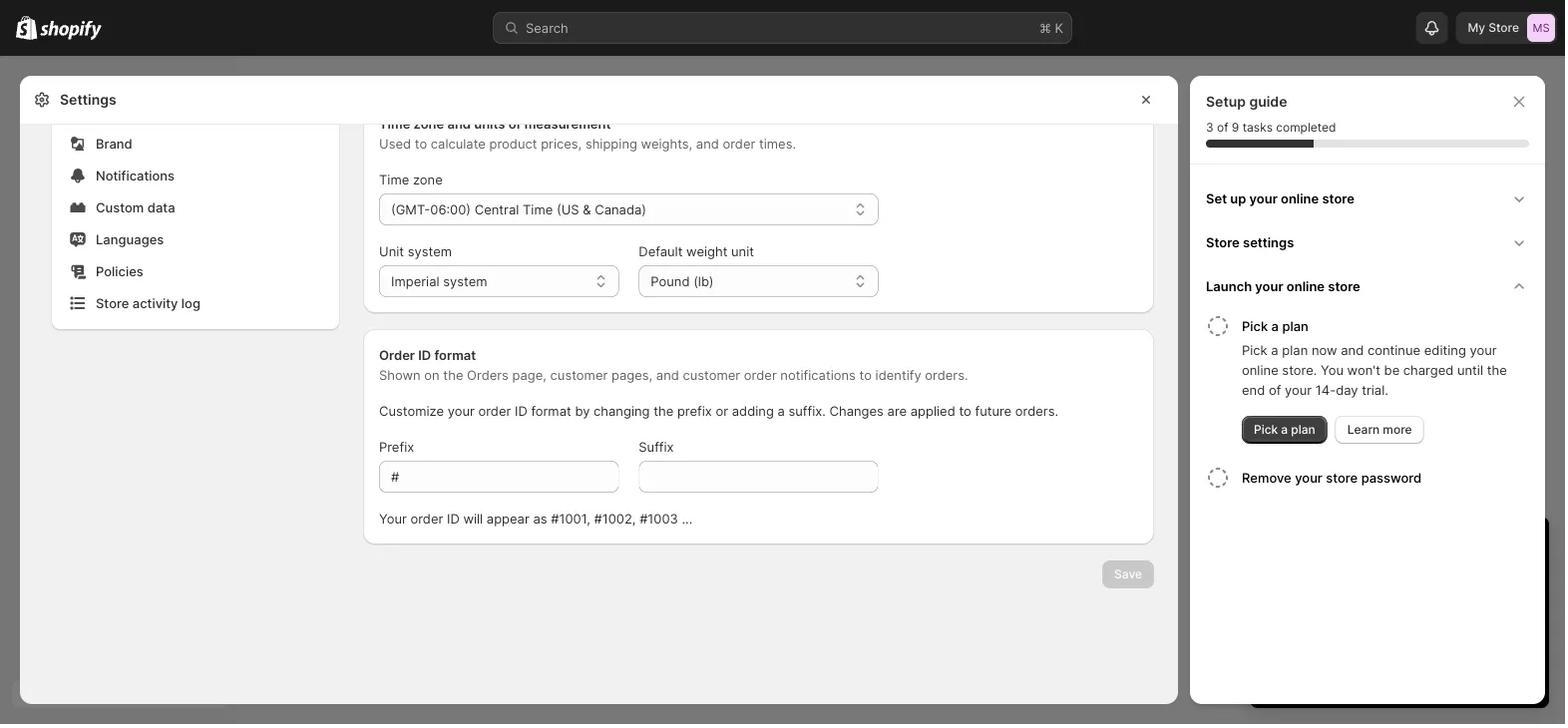 Task type: vqa. For each thing, say whether or not it's contained in the screenshot.
the topmost ID
yes



Task type: locate. For each thing, give the bounding box(es) containing it.
orders.
[[925, 367, 968, 383], [1015, 403, 1059, 419]]

customer up the customize your order id format by changing the prefix or adding a suffix. changes are applied to future orders.
[[683, 367, 741, 383]]

plan
[[1282, 318, 1309, 334], [1282, 342, 1308, 358], [1291, 423, 1316, 437]]

1 vertical spatial store
[[1328, 278, 1361, 294]]

a inside pick a plan button
[[1272, 318, 1279, 334]]

2 horizontal spatial of
[[1269, 382, 1281, 398]]

order inside time zone and units of measurement used to calculate product prices, shipping weights, and order times.
[[723, 136, 756, 151]]

1 horizontal spatial store
[[1206, 234, 1240, 250]]

to right used
[[415, 136, 427, 151]]

time for time zone
[[379, 172, 409, 187]]

plan up store.
[[1282, 342, 1308, 358]]

zone for time zone and units of measurement used to calculate product prices, shipping weights, and order times.
[[414, 116, 444, 131]]

format left by
[[531, 403, 571, 419]]

id down the page,
[[515, 403, 528, 419]]

store for store settings
[[1206, 234, 1240, 250]]

of up product
[[508, 116, 521, 131]]

time left "(us"
[[523, 202, 553, 217]]

(lb)
[[694, 273, 714, 289]]

online up end
[[1242, 362, 1279, 378]]

pick a plan element
[[1202, 340, 1537, 444]]

and right weights,
[[696, 136, 719, 151]]

format inside order id format shown on the orders page, customer pages, and customer order notifications to identify orders.
[[434, 347, 476, 363]]

store inside button
[[1206, 234, 1240, 250]]

launch
[[1206, 278, 1252, 294]]

1 vertical spatial time
[[379, 172, 409, 187]]

a for the pick a plan link
[[1281, 423, 1288, 437]]

2 vertical spatial store
[[96, 295, 129, 311]]

and up calculate
[[447, 116, 471, 131]]

mark remove your store password as done image
[[1206, 466, 1230, 490]]

your down orders
[[448, 403, 475, 419]]

to left the identify
[[860, 367, 872, 383]]

order
[[379, 347, 415, 363]]

pound (lb)
[[651, 273, 714, 289]]

a left 'now'
[[1271, 342, 1279, 358]]

system
[[408, 243, 452, 259], [443, 273, 487, 289]]

⌘ k
[[1040, 20, 1064, 35]]

store left password
[[1326, 470, 1358, 485]]

time zone
[[379, 172, 443, 187]]

plan up remove your store password
[[1291, 423, 1316, 437]]

0 vertical spatial system
[[408, 243, 452, 259]]

order inside order id format shown on the orders page, customer pages, and customer order notifications to identify orders.
[[744, 367, 777, 383]]

14-
[[1316, 382, 1336, 398]]

your
[[1250, 191, 1278, 206], [1255, 278, 1284, 294], [1470, 342, 1497, 358], [1285, 382, 1312, 398], [448, 403, 475, 419], [1295, 470, 1323, 485]]

0 vertical spatial orders.
[[925, 367, 968, 383]]

0 horizontal spatial orders.
[[925, 367, 968, 383]]

activity
[[132, 295, 178, 311]]

store up launch
[[1206, 234, 1240, 250]]

as
[[533, 511, 547, 526]]

1 horizontal spatial of
[[1217, 120, 1229, 135]]

0 vertical spatial online
[[1281, 191, 1319, 206]]

1 vertical spatial online
[[1287, 278, 1325, 294]]

online inside pick a plan now and continue editing your online store. you won't be charged until the end of your 14-day trial.
[[1242, 362, 1279, 378]]

and up won't
[[1341, 342, 1364, 358]]

policies
[[96, 263, 143, 279]]

set up your online store button
[[1198, 177, 1537, 220]]

and
[[447, 116, 471, 131], [696, 136, 719, 151], [1341, 342, 1364, 358], [656, 367, 679, 383]]

zone up (gmt-
[[413, 172, 443, 187]]

pick a plan inside button
[[1242, 318, 1309, 334]]

2 horizontal spatial to
[[959, 403, 972, 419]]

brand
[[96, 136, 132, 151]]

0 horizontal spatial store
[[96, 295, 129, 311]]

pick right mark pick a plan as done icon
[[1242, 318, 1268, 334]]

customer
[[550, 367, 608, 383], [683, 367, 741, 383]]

2 horizontal spatial id
[[515, 403, 528, 419]]

0 vertical spatial plan
[[1282, 318, 1309, 334]]

3
[[1206, 120, 1214, 135]]

pick down end
[[1254, 423, 1278, 437]]

store
[[1322, 191, 1355, 206], [1328, 278, 1361, 294], [1326, 470, 1358, 485]]

0 horizontal spatial to
[[415, 136, 427, 151]]

store down policies
[[96, 295, 129, 311]]

0 vertical spatial store
[[1489, 20, 1519, 35]]

plan inside button
[[1282, 318, 1309, 334]]

of right end
[[1269, 382, 1281, 398]]

applied
[[911, 403, 956, 419]]

learn
[[1348, 423, 1380, 437]]

order right your
[[410, 511, 443, 526]]

1 horizontal spatial to
[[860, 367, 872, 383]]

pick a plan down end
[[1254, 423, 1316, 437]]

prefix
[[677, 403, 712, 419]]

1 vertical spatial pick a plan
[[1254, 423, 1316, 437]]

your right launch
[[1255, 278, 1284, 294]]

pick up end
[[1242, 342, 1268, 358]]

pick a plan
[[1242, 318, 1309, 334], [1254, 423, 1316, 437]]

won't
[[1347, 362, 1381, 378]]

plan inside pick a plan now and continue editing your online store. you won't be charged until the end of your 14-day trial.
[[1282, 342, 1308, 358]]

time
[[379, 116, 410, 131], [379, 172, 409, 187], [523, 202, 553, 217]]

until
[[1458, 362, 1484, 378]]

the right on
[[443, 367, 463, 383]]

shown
[[379, 367, 421, 383]]

order left times.
[[723, 136, 756, 151]]

pick a plan for pick a plan button
[[1242, 318, 1309, 334]]

2 horizontal spatial store
[[1489, 20, 1519, 35]]

id
[[418, 347, 431, 363], [515, 403, 528, 419], [447, 511, 460, 526]]

id left "will" at the bottom of the page
[[447, 511, 460, 526]]

format
[[434, 347, 476, 363], [531, 403, 571, 419]]

a inside pick a plan now and continue editing your online store. you won't be charged until the end of your 14-day trial.
[[1271, 342, 1279, 358]]

customize
[[379, 403, 444, 419]]

the inside order id format shown on the orders page, customer pages, and customer order notifications to identify orders.
[[443, 367, 463, 383]]

0 horizontal spatial the
[[443, 367, 463, 383]]

and inside order id format shown on the orders page, customer pages, and customer order notifications to identify orders.
[[656, 367, 679, 383]]

2 vertical spatial id
[[447, 511, 460, 526]]

0 vertical spatial pick
[[1242, 318, 1268, 334]]

1 vertical spatial orders.
[[1015, 403, 1059, 419]]

pages,
[[612, 367, 653, 383]]

1 horizontal spatial format
[[531, 403, 571, 419]]

customize your order id format by changing the prefix or adding a suffix. changes are applied to future orders.
[[379, 403, 1059, 419]]

0 vertical spatial time
[[379, 116, 410, 131]]

pick inside pick a plan now and continue editing your online store. you won't be charged until the end of your 14-day trial.
[[1242, 342, 1268, 358]]

my store image
[[1527, 14, 1555, 42]]

a up remove
[[1281, 423, 1288, 437]]

store activity log
[[96, 295, 200, 311]]

0 vertical spatial pick a plan
[[1242, 318, 1309, 334]]

system up imperial system
[[408, 243, 452, 259]]

will
[[463, 511, 483, 526]]

9
[[1232, 120, 1240, 135]]

of
[[508, 116, 521, 131], [1217, 120, 1229, 135], [1269, 382, 1281, 398]]

times.
[[759, 136, 796, 151]]

0 horizontal spatial format
[[434, 347, 476, 363]]

and inside pick a plan now and continue editing your online store. you won't be charged until the end of your 14-day trial.
[[1341, 342, 1364, 358]]

page,
[[512, 367, 547, 383]]

id up on
[[418, 347, 431, 363]]

end
[[1242, 382, 1265, 398]]

1 vertical spatial id
[[515, 403, 528, 419]]

custom data
[[96, 200, 175, 215]]

product
[[489, 136, 537, 151]]

remove your store password
[[1242, 470, 1422, 485]]

your
[[379, 511, 407, 526]]

store down store settings button
[[1328, 278, 1361, 294]]

time up used
[[379, 116, 410, 131]]

system right imperial
[[443, 273, 487, 289]]

pick
[[1242, 318, 1268, 334], [1242, 342, 1268, 358], [1254, 423, 1278, 437]]

id inside order id format shown on the orders page, customer pages, and customer order notifications to identify orders.
[[418, 347, 431, 363]]

and right pages,
[[656, 367, 679, 383]]

1 vertical spatial store
[[1206, 234, 1240, 250]]

to
[[415, 136, 427, 151], [860, 367, 872, 383], [959, 403, 972, 419]]

0 horizontal spatial customer
[[550, 367, 608, 383]]

orders. right future
[[1015, 403, 1059, 419]]

of left 9 on the right top
[[1217, 120, 1229, 135]]

2 vertical spatial plan
[[1291, 423, 1316, 437]]

store right my
[[1489, 20, 1519, 35]]

1 vertical spatial format
[[531, 403, 571, 419]]

1 vertical spatial plan
[[1282, 342, 1308, 358]]

custom data link
[[64, 194, 327, 221]]

or
[[716, 403, 728, 419]]

online down settings
[[1287, 278, 1325, 294]]

future
[[975, 403, 1012, 419]]

2 vertical spatial pick
[[1254, 423, 1278, 437]]

zone up calculate
[[414, 116, 444, 131]]

orders
[[467, 367, 509, 383]]

my store
[[1468, 20, 1519, 35]]

of inside time zone and units of measurement used to calculate product prices, shipping weights, and order times.
[[508, 116, 521, 131]]

order down orders
[[478, 403, 511, 419]]

time up (gmt-
[[379, 172, 409, 187]]

pick inside button
[[1242, 318, 1268, 334]]

tasks
[[1243, 120, 1273, 135]]

orders. up applied
[[925, 367, 968, 383]]

order up adding
[[744, 367, 777, 383]]

&
[[583, 202, 591, 217]]

pick a plan down launch your online store
[[1242, 318, 1309, 334]]

1 vertical spatial to
[[860, 367, 872, 383]]

store up store settings button
[[1322, 191, 1355, 206]]

default weight unit
[[639, 243, 754, 259]]

zone inside time zone and units of measurement used to calculate product prices, shipping weights, and order times.
[[414, 116, 444, 131]]

0 vertical spatial id
[[418, 347, 431, 363]]

a inside the settings dialog
[[778, 403, 785, 419]]

shipping
[[586, 136, 637, 151]]

shopify image
[[16, 16, 37, 40], [40, 20, 102, 40]]

suffix
[[639, 439, 674, 454]]

charged
[[1404, 362, 1454, 378]]

the right "until"
[[1487, 362, 1507, 378]]

the left prefix
[[654, 403, 674, 419]]

settings
[[60, 91, 116, 108]]

a left the suffix.
[[778, 403, 785, 419]]

customer up by
[[550, 367, 608, 383]]

order
[[723, 136, 756, 151], [744, 367, 777, 383], [478, 403, 511, 419], [410, 511, 443, 526]]

you
[[1321, 362, 1344, 378]]

set up your online store
[[1206, 191, 1355, 206]]

a down launch your online store
[[1272, 318, 1279, 334]]

a for pick a plan button
[[1272, 318, 1279, 334]]

pound
[[651, 273, 690, 289]]

0 horizontal spatial of
[[508, 116, 521, 131]]

store inside the settings dialog
[[96, 295, 129, 311]]

system for imperial system
[[443, 273, 487, 289]]

2 horizontal spatial the
[[1487, 362, 1507, 378]]

0 vertical spatial to
[[415, 136, 427, 151]]

0 vertical spatial format
[[434, 347, 476, 363]]

0 vertical spatial zone
[[414, 116, 444, 131]]

zone
[[414, 116, 444, 131], [413, 172, 443, 187]]

1 customer from the left
[[550, 367, 608, 383]]

notifications
[[96, 168, 175, 183]]

time inside time zone and units of measurement used to calculate product prices, shipping weights, and order times.
[[379, 116, 410, 131]]

changes
[[830, 403, 884, 419]]

pick a plan for the pick a plan link
[[1254, 423, 1316, 437]]

2 vertical spatial online
[[1242, 362, 1279, 378]]

format up on
[[434, 347, 476, 363]]

to left future
[[959, 403, 972, 419]]

a inside the pick a plan link
[[1281, 423, 1288, 437]]

2 customer from the left
[[683, 367, 741, 383]]

pick a plan now and continue editing your online store. you won't be charged until the end of your 14-day trial.
[[1242, 342, 1507, 398]]

policies link
[[64, 257, 327, 285]]

notifications
[[781, 367, 856, 383]]

1 vertical spatial system
[[443, 273, 487, 289]]

plan down launch your online store
[[1282, 318, 1309, 334]]

0 horizontal spatial id
[[418, 347, 431, 363]]

1 horizontal spatial customer
[[683, 367, 741, 383]]

#1001,
[[551, 511, 590, 526]]

settings
[[1243, 234, 1294, 250]]

unit system
[[379, 243, 452, 259]]

online up settings
[[1281, 191, 1319, 206]]

1 vertical spatial zone
[[413, 172, 443, 187]]

1 vertical spatial pick
[[1242, 342, 1268, 358]]

imperial
[[391, 273, 440, 289]]



Task type: describe. For each thing, give the bounding box(es) containing it.
notifications link
[[64, 162, 327, 190]]

suffix.
[[789, 403, 826, 419]]

pick for pick a plan element
[[1242, 342, 1268, 358]]

adding
[[732, 403, 774, 419]]

store settings button
[[1198, 220, 1537, 264]]

plan for pick a plan button
[[1282, 318, 1309, 334]]

your inside the settings dialog
[[448, 403, 475, 419]]

orders. inside order id format shown on the orders page, customer pages, and customer order notifications to identify orders.
[[925, 367, 968, 383]]

of inside pick a plan now and continue editing your online store. you won't be charged until the end of your 14-day trial.
[[1269, 382, 1281, 398]]

learn more
[[1348, 423, 1412, 437]]

2 vertical spatial store
[[1326, 470, 1358, 485]]

unit
[[731, 243, 754, 259]]

prefix
[[379, 439, 414, 454]]

Prefix text field
[[379, 461, 619, 493]]

launch your online store button
[[1198, 264, 1537, 308]]

used
[[379, 136, 411, 151]]

your up "until"
[[1470, 342, 1497, 358]]

custom
[[96, 200, 144, 215]]

remove
[[1242, 470, 1292, 485]]

...
[[682, 511, 693, 526]]

2 vertical spatial to
[[959, 403, 972, 419]]

pick for pick a plan button
[[1242, 318, 1268, 334]]

to inside time zone and units of measurement used to calculate product prices, shipping weights, and order times.
[[415, 136, 427, 151]]

0 vertical spatial store
[[1322, 191, 1355, 206]]

time for time zone and units of measurement used to calculate product prices, shipping weights, and order times.
[[379, 116, 410, 131]]

prices,
[[541, 136, 582, 151]]

setup
[[1206, 93, 1246, 110]]

your down store.
[[1285, 382, 1312, 398]]

data
[[147, 200, 175, 215]]

unit
[[379, 243, 404, 259]]

setup guide dialog
[[1190, 76, 1545, 704]]

settings dialog
[[20, 0, 1178, 704]]

Suffix text field
[[639, 461, 879, 493]]

your right remove
[[1295, 470, 1323, 485]]

default
[[639, 243, 683, 259]]

are
[[888, 403, 907, 419]]

weights,
[[641, 136, 693, 151]]

a for pick a plan element
[[1271, 342, 1279, 358]]

time zone and units of measurement used to calculate product prices, shipping weights, and order times.
[[379, 116, 796, 151]]

remove your store password button
[[1242, 460, 1537, 496]]

now
[[1312, 342, 1338, 358]]

zone for time zone
[[413, 172, 443, 187]]

k
[[1055, 20, 1064, 35]]

(gmt-06:00) central time (us & canada)
[[391, 202, 647, 217]]

languages link
[[64, 225, 327, 253]]

pick for the pick a plan link
[[1254, 423, 1278, 437]]

your order id will appear as #1001, #1002, #1003 ...
[[379, 511, 693, 526]]

calculate
[[431, 136, 486, 151]]

(us
[[557, 202, 579, 217]]

more
[[1383, 423, 1412, 437]]

1 horizontal spatial shopify image
[[40, 20, 102, 40]]

changing
[[594, 403, 650, 419]]

password
[[1362, 470, 1422, 485]]

brand link
[[64, 130, 327, 158]]

editing
[[1424, 342, 1466, 358]]

mark pick a plan as done image
[[1206, 314, 1230, 338]]

to inside order id format shown on the orders page, customer pages, and customer order notifications to identify orders.
[[860, 367, 872, 383]]

on
[[424, 367, 440, 383]]

units
[[474, 116, 505, 131]]

store settings
[[1206, 234, 1294, 250]]

imperial system
[[391, 273, 487, 289]]

#1002,
[[594, 511, 636, 526]]

your right up
[[1250, 191, 1278, 206]]

pick a plan button
[[1242, 308, 1537, 340]]

pick a plan link
[[1242, 416, 1328, 444]]

3 of 9 tasks completed
[[1206, 120, 1336, 135]]

2 vertical spatial time
[[523, 202, 553, 217]]

languages
[[96, 231, 164, 247]]

(gmt-
[[391, 202, 430, 217]]

weight
[[686, 243, 728, 259]]

my
[[1468, 20, 1486, 35]]

store activity log link
[[64, 289, 327, 317]]

the inside pick a plan now and continue editing your online store. you won't be charged until the end of your 14-day trial.
[[1487, 362, 1507, 378]]

1 horizontal spatial id
[[447, 511, 460, 526]]

central
[[475, 202, 519, 217]]

store for store activity log
[[96, 295, 129, 311]]

1 horizontal spatial orders.
[[1015, 403, 1059, 419]]

⌘
[[1040, 20, 1051, 35]]

learn more link
[[1336, 416, 1424, 444]]

canada)
[[595, 202, 647, 217]]

0 horizontal spatial shopify image
[[16, 16, 37, 40]]

log
[[181, 295, 200, 311]]

system for unit system
[[408, 243, 452, 259]]

order id format shown on the orders page, customer pages, and customer order notifications to identify orders.
[[379, 347, 968, 383]]

1 horizontal spatial the
[[654, 403, 674, 419]]

by
[[575, 403, 590, 419]]

plan for pick a plan element
[[1282, 342, 1308, 358]]

your trial just started element
[[1250, 569, 1549, 708]]

launch your online store
[[1206, 278, 1361, 294]]

day
[[1336, 382, 1358, 398]]

completed
[[1276, 120, 1336, 135]]

store.
[[1282, 362, 1317, 378]]

identify
[[876, 367, 922, 383]]

plan for the pick a plan link
[[1291, 423, 1316, 437]]

setup guide
[[1206, 93, 1288, 110]]

be
[[1384, 362, 1400, 378]]

06:00)
[[430, 202, 471, 217]]



